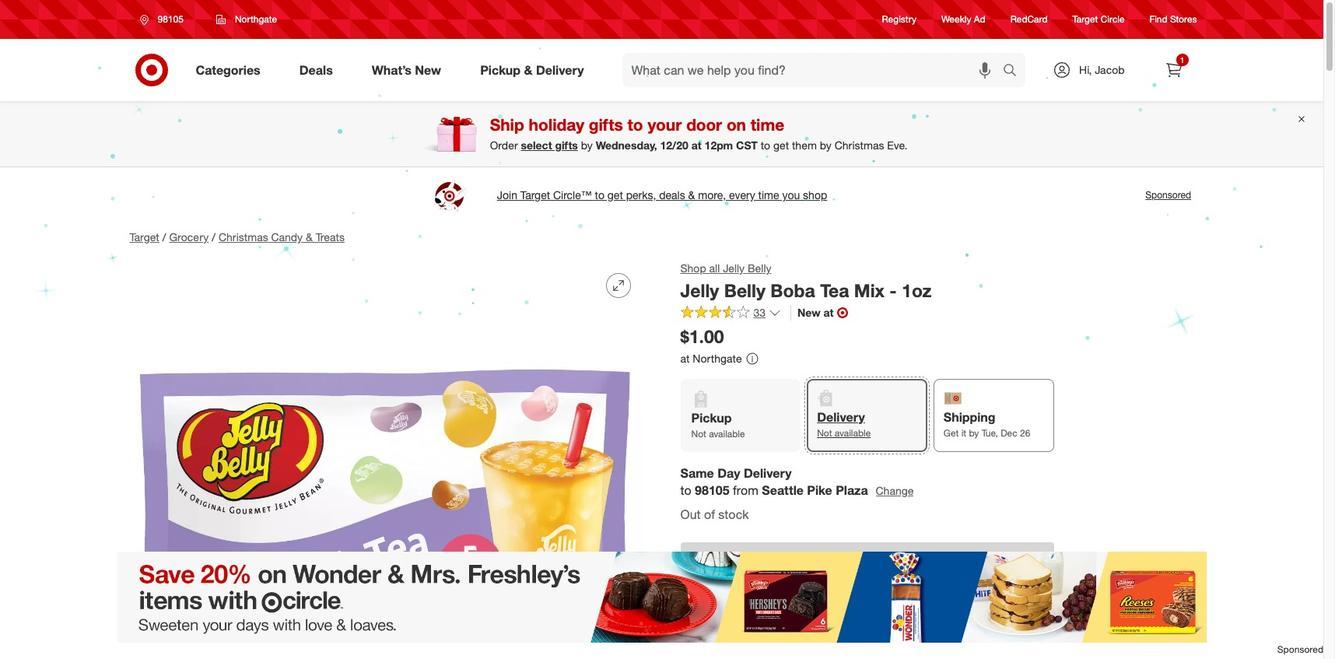 Task type: describe. For each thing, give the bounding box(es) containing it.
eligible
[[712, 600, 752, 615]]

1
[[1181, 55, 1185, 65]]

it
[[962, 428, 967, 439]]

stores
[[1171, 14, 1198, 25]]

0 horizontal spatial by
[[581, 139, 593, 152]]

holiday
[[529, 115, 585, 135]]

1 link
[[1157, 53, 1191, 87]]

from
[[733, 483, 759, 498]]

26
[[1021, 428, 1031, 439]]

from seattle pike plaza
[[733, 483, 868, 498]]

1 vertical spatial belly
[[724, 279, 766, 301]]

wednesday,
[[596, 139, 657, 152]]

delivery for same day delivery
[[744, 465, 792, 481]]

at inside ship holiday gifts to your door on time order select gifts by wednesday, 12/20 at 12pm cst to get them by christmas eve.
[[692, 139, 702, 152]]

to 98105
[[681, 483, 730, 498]]

grocery link
[[169, 230, 209, 244]]

select
[[521, 139, 552, 152]]

to up the wednesday,
[[628, 115, 643, 135]]

1 vertical spatial gifts
[[555, 139, 578, 152]]

ship holiday gifts to your door on time order select gifts by wednesday, 12/20 at 12pm cst to get them by christmas eve.
[[490, 115, 908, 152]]

target link
[[130, 230, 159, 244]]

98105 inside dropdown button
[[158, 13, 184, 25]]

by inside shipping get it by tue, dec 26
[[969, 428, 979, 439]]

search button
[[996, 53, 1034, 90]]

pickup for &
[[480, 62, 521, 78]]

pike
[[807, 483, 833, 498]]

delivery inside delivery not available
[[817, 410, 865, 425]]

target for target / grocery / christmas candy & treats
[[130, 230, 159, 244]]

pickup & delivery
[[480, 62, 584, 78]]

not for pickup
[[692, 428, 707, 440]]

out
[[681, 507, 701, 522]]

registry link
[[882, 13, 917, 26]]

at northgate
[[681, 351, 742, 365]]

add to cart
[[834, 552, 901, 567]]

to inside button
[[861, 552, 873, 567]]

them
[[792, 139, 817, 152]]

stock
[[719, 507, 749, 522]]

plaza
[[836, 483, 868, 498]]

33 link
[[681, 305, 782, 323]]

mix
[[855, 279, 885, 301]]

pickup not available
[[692, 411, 745, 440]]

0 vertical spatial new
[[415, 62, 441, 78]]

1 horizontal spatial northgate
[[693, 351, 742, 365]]

a
[[697, 639, 704, 655]]

seattle
[[762, 483, 804, 498]]

to left get at the right of page
[[761, 139, 771, 152]]

add item
[[1150, 602, 1187, 613]]

add for add to cart
[[834, 552, 858, 567]]

find
[[1150, 14, 1168, 25]]

jacob
[[1095, 63, 1125, 76]]

out of stock
[[681, 507, 749, 522]]

shop all jelly belly jelly belly boba tea mix - 1oz
[[681, 262, 932, 301]]

target for target circle
[[1073, 14, 1099, 25]]

candy
[[271, 230, 303, 244]]

not for delivery
[[817, 428, 832, 439]]

12/20
[[660, 139, 689, 152]]

all
[[710, 262, 720, 275]]

treats
[[316, 230, 345, 244]]

item
[[1169, 602, 1187, 613]]

shop
[[681, 262, 707, 275]]

1 vertical spatial jelly
[[681, 279, 719, 301]]

1 / from the left
[[163, 230, 166, 244]]

2 / from the left
[[212, 230, 216, 244]]

christmas candy & treats link
[[219, 230, 345, 244]]

0 vertical spatial &
[[524, 62, 533, 78]]

add for add item
[[1150, 602, 1167, 613]]

search
[[996, 63, 1034, 79]]

door
[[687, 115, 722, 135]]

at a glance
[[681, 639, 747, 655]]

1 horizontal spatial 98105
[[695, 483, 730, 498]]

cart
[[877, 552, 901, 567]]

target circle link
[[1073, 13, 1125, 26]]

what's new link
[[359, 53, 461, 87]]

1 vertical spatial advertisement region
[[0, 552, 1324, 643]]

eligible for registries
[[712, 600, 825, 615]]

0 vertical spatial belly
[[748, 262, 772, 275]]

What can we help you find? suggestions appear below search field
[[622, 53, 1007, 87]]

change
[[876, 484, 914, 497]]

boba
[[771, 279, 816, 301]]

order
[[490, 139, 518, 152]]

1 horizontal spatial gifts
[[589, 115, 623, 135]]

your
[[648, 115, 682, 135]]

at
[[681, 639, 693, 655]]

time
[[751, 115, 785, 135]]

grocery
[[169, 230, 209, 244]]

for
[[755, 600, 770, 615]]

glance
[[707, 639, 747, 655]]

new at
[[798, 306, 834, 319]]

98105 button
[[130, 5, 200, 33]]

weekly
[[942, 14, 972, 25]]

shipping
[[944, 410, 996, 425]]



Task type: vqa. For each thing, say whether or not it's contained in the screenshot.


Task type: locate. For each thing, give the bounding box(es) containing it.
1 horizontal spatial available
[[835, 428, 871, 439]]

1 horizontal spatial by
[[820, 139, 832, 152]]

jelly belly boba tea mix - 1oz, 1 of 4 image
[[130, 261, 643, 659]]

jelly
[[723, 262, 745, 275], [681, 279, 719, 301]]

what's
[[372, 62, 412, 78]]

1 horizontal spatial at
[[692, 139, 702, 152]]

belly
[[748, 262, 772, 275], [724, 279, 766, 301]]

northgate button
[[206, 5, 287, 33]]

advertisement region
[[117, 177, 1207, 214], [0, 552, 1324, 643]]

same
[[681, 465, 714, 481]]

0 vertical spatial add
[[834, 552, 858, 567]]

available up the day
[[709, 428, 745, 440]]

0 vertical spatial christmas
[[835, 139, 885, 152]]

0 horizontal spatial at
[[681, 351, 690, 365]]

what's new
[[372, 62, 441, 78]]

belly up 'boba'
[[748, 262, 772, 275]]

98105 left northgate dropdown button
[[158, 13, 184, 25]]

/ right 'target' link
[[163, 230, 166, 244]]

1 vertical spatial christmas
[[219, 230, 268, 244]]

2 horizontal spatial at
[[824, 306, 834, 319]]

get
[[774, 139, 789, 152]]

0 vertical spatial pickup
[[480, 62, 521, 78]]

to left cart
[[861, 552, 873, 567]]

at
[[692, 139, 702, 152], [824, 306, 834, 319], [681, 351, 690, 365]]

dec
[[1001, 428, 1018, 439]]

available inside 'pickup not available'
[[709, 428, 745, 440]]

1 vertical spatial northgate
[[693, 351, 742, 365]]

1 horizontal spatial delivery
[[744, 465, 792, 481]]

delivery up seattle
[[744, 465, 792, 481]]

-
[[890, 279, 897, 301]]

circle
[[1101, 14, 1125, 25]]

not inside 'pickup not available'
[[692, 428, 707, 440]]

deals link
[[286, 53, 352, 87]]

0 horizontal spatial /
[[163, 230, 166, 244]]

new down 'boba'
[[798, 306, 821, 319]]

0 horizontal spatial target
[[130, 230, 159, 244]]

0 vertical spatial gifts
[[589, 115, 623, 135]]

find stores
[[1150, 14, 1198, 25]]

1 vertical spatial &
[[306, 230, 313, 244]]

pickup for not
[[692, 411, 732, 426]]

at down door on the right top
[[692, 139, 702, 152]]

pickup up same
[[692, 411, 732, 426]]

delivery
[[536, 62, 584, 78], [817, 410, 865, 425], [744, 465, 792, 481]]

on
[[727, 115, 746, 135]]

98105
[[158, 13, 184, 25], [695, 483, 730, 498]]

98105 down same
[[695, 483, 730, 498]]

northgate down $1.00
[[693, 351, 742, 365]]

eve.
[[888, 139, 908, 152]]

& up 'ship'
[[524, 62, 533, 78]]

1 vertical spatial delivery
[[817, 410, 865, 425]]

day
[[718, 465, 741, 481]]

gifts up the wednesday,
[[589, 115, 623, 135]]

by
[[581, 139, 593, 152], [820, 139, 832, 152], [969, 428, 979, 439]]

not inside delivery not available
[[817, 428, 832, 439]]

1 horizontal spatial pickup
[[692, 411, 732, 426]]

0 horizontal spatial not
[[692, 428, 707, 440]]

&
[[524, 62, 533, 78], [306, 230, 313, 244]]

new right the what's
[[415, 62, 441, 78]]

0 vertical spatial target
[[1073, 14, 1099, 25]]

available for pickup
[[709, 428, 745, 440]]

available inside delivery not available
[[835, 428, 871, 439]]

by right it
[[969, 428, 979, 439]]

change button
[[875, 482, 915, 500]]

2 horizontal spatial delivery
[[817, 410, 865, 425]]

available up 'plaza'
[[835, 428, 871, 439]]

cst
[[736, 139, 758, 152]]

registry
[[882, 14, 917, 25]]

at down tea
[[824, 306, 834, 319]]

33
[[754, 306, 766, 319]]

0 horizontal spatial northgate
[[235, 13, 277, 25]]

pickup & delivery link
[[467, 53, 604, 87]]

1 horizontal spatial &
[[524, 62, 533, 78]]

hi, jacob
[[1080, 63, 1125, 76]]

ship
[[490, 115, 524, 135]]

christmas inside ship holiday gifts to your door on time order select gifts by wednesday, 12/20 at 12pm cst to get them by christmas eve.
[[835, 139, 885, 152]]

0 vertical spatial 98105
[[158, 13, 184, 25]]

1 horizontal spatial not
[[817, 428, 832, 439]]

0 vertical spatial northgate
[[235, 13, 277, 25]]

1 horizontal spatial add
[[1150, 602, 1167, 613]]

0 horizontal spatial jelly
[[681, 279, 719, 301]]

0 horizontal spatial delivery
[[536, 62, 584, 78]]

target circle
[[1073, 14, 1125, 25]]

sponsored
[[1278, 644, 1324, 655]]

1 vertical spatial at
[[824, 306, 834, 319]]

delivery up 'plaza'
[[817, 410, 865, 425]]

to down same
[[681, 483, 692, 498]]

12pm
[[705, 139, 733, 152]]

1 vertical spatial add
[[1150, 602, 1167, 613]]

pickup
[[480, 62, 521, 78], [692, 411, 732, 426]]

get
[[944, 428, 959, 439]]

belly up 33
[[724, 279, 766, 301]]

not
[[817, 428, 832, 439], [692, 428, 707, 440]]

christmas left candy
[[219, 230, 268, 244]]

gifts down "holiday"
[[555, 139, 578, 152]]

1 vertical spatial new
[[798, 306, 821, 319]]

ad
[[974, 14, 986, 25]]

northgate up categories link
[[235, 13, 277, 25]]

1oz
[[902, 279, 932, 301]]

/
[[163, 230, 166, 244], [212, 230, 216, 244]]

1 vertical spatial 98105
[[695, 483, 730, 498]]

categories link
[[183, 53, 280, 87]]

by down "holiday"
[[581, 139, 593, 152]]

2 horizontal spatial by
[[969, 428, 979, 439]]

available
[[835, 428, 871, 439], [709, 428, 745, 440]]

target
[[1073, 14, 1099, 25], [130, 230, 159, 244]]

redcard
[[1011, 14, 1048, 25]]

at down $1.00
[[681, 351, 690, 365]]

northgate
[[235, 13, 277, 25], [693, 351, 742, 365]]

$1.00
[[681, 325, 724, 347]]

add to cart button
[[681, 543, 1054, 577]]

delivery up "holiday"
[[536, 62, 584, 78]]

0 horizontal spatial new
[[415, 62, 441, 78]]

same day delivery
[[681, 465, 792, 481]]

tea
[[821, 279, 850, 301]]

0 vertical spatial advertisement region
[[117, 177, 1207, 214]]

0 horizontal spatial christmas
[[219, 230, 268, 244]]

0 horizontal spatial available
[[709, 428, 745, 440]]

christmas left eve.
[[835, 139, 885, 152]]

gifts
[[589, 115, 623, 135], [555, 139, 578, 152]]

categories
[[196, 62, 261, 78]]

jelly right all
[[723, 262, 745, 275]]

find stores link
[[1150, 13, 1198, 26]]

weekly ad link
[[942, 13, 986, 26]]

0 horizontal spatial add
[[834, 552, 858, 567]]

by right them
[[820, 139, 832, 152]]

0 vertical spatial at
[[692, 139, 702, 152]]

0 horizontal spatial pickup
[[480, 62, 521, 78]]

redcard link
[[1011, 13, 1048, 26]]

target left grocery link
[[130, 230, 159, 244]]

1 horizontal spatial new
[[798, 306, 821, 319]]

0 horizontal spatial &
[[306, 230, 313, 244]]

weekly ad
[[942, 14, 986, 25]]

2 vertical spatial at
[[681, 351, 690, 365]]

add
[[834, 552, 858, 567], [1150, 602, 1167, 613]]

tue,
[[982, 428, 999, 439]]

target left circle
[[1073, 14, 1099, 25]]

not up same
[[692, 428, 707, 440]]

0 horizontal spatial 98105
[[158, 13, 184, 25]]

1 horizontal spatial target
[[1073, 14, 1099, 25]]

pickup inside 'pickup not available'
[[692, 411, 732, 426]]

christmas
[[835, 139, 885, 152], [219, 230, 268, 244]]

1 vertical spatial target
[[130, 230, 159, 244]]

of
[[704, 507, 715, 522]]

hi,
[[1080, 63, 1092, 76]]

delivery for pickup & delivery
[[536, 62, 584, 78]]

target / grocery / christmas candy & treats
[[130, 230, 345, 244]]

northgate inside dropdown button
[[235, 13, 277, 25]]

shipping get it by tue, dec 26
[[944, 410, 1031, 439]]

1 horizontal spatial jelly
[[723, 262, 745, 275]]

delivery not available
[[817, 410, 871, 439]]

1 vertical spatial pickup
[[692, 411, 732, 426]]

registries
[[774, 600, 825, 615]]

0 vertical spatial delivery
[[536, 62, 584, 78]]

jelly down shop
[[681, 279, 719, 301]]

deals
[[299, 62, 333, 78]]

2 vertical spatial delivery
[[744, 465, 792, 481]]

0 vertical spatial jelly
[[723, 262, 745, 275]]

pickup up 'ship'
[[480, 62, 521, 78]]

1 horizontal spatial christmas
[[835, 139, 885, 152]]

not up "pike"
[[817, 428, 832, 439]]

0 horizontal spatial gifts
[[555, 139, 578, 152]]

& left treats
[[306, 230, 313, 244]]

1 horizontal spatial /
[[212, 230, 216, 244]]

/ right grocery link
[[212, 230, 216, 244]]

add left item
[[1150, 602, 1167, 613]]

available for delivery
[[835, 428, 871, 439]]

add left cart
[[834, 552, 858, 567]]



